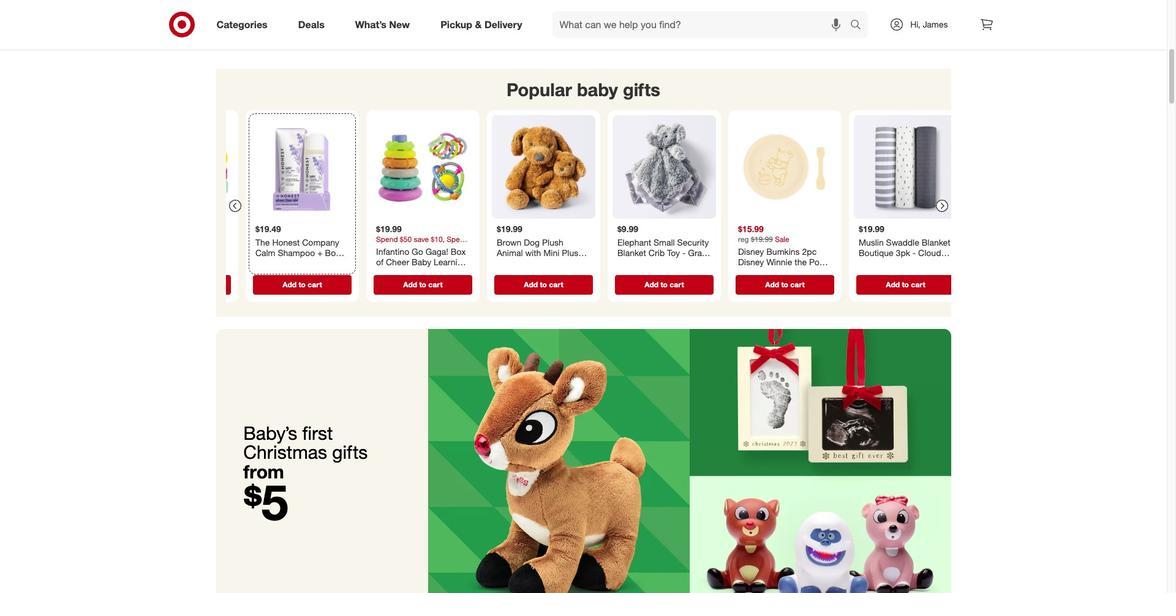 Task type: vqa. For each thing, say whether or not it's contained in the screenshot.


Task type: locate. For each thing, give the bounding box(es) containing it.
and
[[279, 258, 293, 269]]

blanket inside $9.99 elephant small security blanket crib toy - gray - cloud island™
[[617, 248, 646, 258]]

add for disney bumkins 2pc disney winnie the pooh feeding set - light yellow
[[765, 280, 779, 289]]

add to cart
[[282, 280, 322, 289], [403, 280, 442, 289], [524, 280, 563, 289], [644, 280, 684, 289], [765, 280, 805, 289], [886, 280, 925, 289]]

baby's
[[243, 421, 297, 444]]

cart down $19.99 muslin swaddle blanket boutique 3pk - cloud island™
[[911, 280, 925, 289]]

island™ inside $19.99 muslin swaddle blanket boutique 3pk - cloud island™
[[859, 258, 886, 269]]

blanket down 'elephant'
[[617, 248, 646, 258]]

add down 'with'
[[524, 280, 538, 289]]

3 to from the left
[[540, 280, 547, 289]]

4 add to cart button from the left
[[615, 275, 714, 295]]

go inside infantino go gaga! box of cheer baby learning toy - 15pc
[[411, 246, 423, 257]]

crib
[[648, 248, 665, 258]]

cloud
[[918, 248, 941, 258], [497, 258, 519, 269], [623, 258, 646, 269]]

add down set
[[765, 280, 779, 289]]

bumkins
[[766, 246, 800, 257]]

- inside the $15.99 reg $19.99 sale disney bumkins 2pc disney winnie the pooh feeding set - light yellow
[[787, 268, 790, 278]]

0 horizontal spatial gifts
[[332, 441, 368, 463]]

+
[[317, 248, 322, 258]]

0 vertical spatial plush
[[542, 237, 563, 247]]

add
[[282, 280, 296, 289], [403, 280, 417, 289], [524, 280, 538, 289], [644, 280, 658, 289], [765, 280, 779, 289], [886, 280, 900, 289]]

gaga! inside infantino go gaga! stackables baby activity playset - 18pc
[[184, 246, 207, 257]]

5 add from the left
[[765, 280, 779, 289]]

$19.99 for $19.99 brown dog plush animal with mini plush - cloud island™
[[497, 224, 522, 234]]

- down cheer
[[391, 268, 394, 278]]

1 island™ from the left
[[522, 258, 549, 269]]

1 infantino from the left
[[134, 246, 168, 257]]

add to cart button for muslin swaddle blanket boutique 3pk - cloud island™
[[856, 275, 955, 295]]

baby up 15pc
[[411, 257, 431, 267]]

1 vertical spatial plush
[[562, 248, 583, 258]]

toy down the of
[[376, 268, 389, 278]]

5 to from the left
[[781, 280, 788, 289]]

disney down reg
[[738, 246, 764, 257]]

infantino inside infantino go gaga! box of cheer baby learning toy - 15pc
[[376, 246, 409, 257]]

categories
[[217, 18, 268, 30]]

1 add to cart from the left
[[282, 280, 322, 289]]

2 gaga! from the left
[[425, 246, 448, 257]]

toy inside $9.99 elephant small security blanket crib toy - gray - cloud island™
[[667, 248, 680, 258]]

$19.49
[[255, 224, 281, 234]]

add to cart button for brown dog plush animal with mini plush - cloud island™
[[494, 275, 593, 295]]

1 horizontal spatial island™
[[648, 258, 676, 269]]

infantino
[[134, 246, 168, 257], [376, 246, 409, 257]]

2 add to cart button from the left
[[373, 275, 472, 295]]

add to cart down 3pk
[[886, 280, 925, 289]]

toy
[[667, 248, 680, 258], [376, 268, 389, 278]]

0 vertical spatial gifts
[[623, 78, 660, 100]]

add to cart for muslin swaddle blanket boutique 3pk - cloud island™
[[886, 280, 925, 289]]

what's new link
[[345, 11, 425, 38]]

4 add from the left
[[644, 280, 658, 289]]

- left 18.5 at the top of page
[[293, 269, 297, 280]]

cloud inside $19.99 muslin swaddle blanket boutique 3pk - cloud island™
[[918, 248, 941, 258]]

gaga! up 18pc
[[184, 246, 207, 257]]

go up 15pc
[[411, 246, 423, 257]]

1 to from the left
[[298, 280, 305, 289]]

cart
[[307, 280, 322, 289], [428, 280, 442, 289], [549, 280, 563, 289], [670, 280, 684, 289], [790, 280, 805, 289], [911, 280, 925, 289]]

- inside infantino go gaga! stackables baby activity playset - 18pc
[[195, 268, 199, 278]]

1 horizontal spatial infantino
[[376, 246, 409, 257]]

add down crib
[[644, 280, 658, 289]]

add to cart button down 3pk
[[856, 275, 955, 295]]

5 add to cart from the left
[[765, 280, 805, 289]]

0 horizontal spatial gaga!
[[184, 246, 207, 257]]

baby up playset
[[179, 257, 199, 267]]

go up playset
[[170, 246, 182, 257]]

cloud inside '$19.99 brown dog plush animal with mini plush - cloud island™'
[[497, 258, 519, 269]]

6 add to cart button from the left
[[856, 275, 955, 295]]

2 go from the left
[[411, 246, 423, 257]]

$19.99 inside $19.99 muslin swaddle blanket boutique 3pk - cloud island™
[[859, 224, 884, 234]]

$19.99 up brown at the top left of page
[[497, 224, 522, 234]]

3 cart from the left
[[549, 280, 563, 289]]

light
[[792, 268, 811, 278]]

- left 18pc
[[195, 268, 199, 278]]

15pc
[[397, 268, 416, 278]]

1 add from the left
[[282, 280, 296, 289]]

1 horizontal spatial blanket
[[922, 237, 950, 247]]

2pc
[[802, 246, 817, 257]]

2 island™ from the left
[[648, 258, 676, 269]]

the honest company calm shampoo + body wash and lotion duo - lavender - 18.5 fl oz image
[[250, 115, 354, 219]]

fl
[[318, 269, 322, 280]]

18.5
[[299, 269, 316, 280]]

the
[[795, 257, 807, 267]]

cart for infantino go gaga! box of cheer baby learning toy - 15pc
[[428, 280, 442, 289]]

$19.49 the honest company calm shampoo + body wash and lotion duo - lavender - 18.5 fl oz
[[255, 224, 345, 280]]

add down 3pk
[[886, 280, 900, 289]]

elephant small security blanket crib toy - gray - cloud island™ image
[[612, 115, 716, 219]]

island™ down 'with'
[[522, 258, 549, 269]]

cloud right 3pk
[[918, 248, 941, 258]]

island™
[[522, 258, 549, 269], [648, 258, 676, 269], [859, 258, 886, 269]]

1 horizontal spatial baby
[[411, 257, 431, 267]]

infantino up cheer
[[376, 246, 409, 257]]

go inside infantino go gaga! stackables baby activity playset - 18pc
[[170, 246, 182, 257]]

plush
[[542, 237, 563, 247], [562, 248, 583, 258]]

0 horizontal spatial toy
[[376, 268, 389, 278]]

1 vertical spatial toy
[[376, 268, 389, 278]]

cloud inside $9.99 elephant small security blanket crib toy - gray - cloud island™
[[623, 258, 646, 269]]

- right the "mini"
[[585, 248, 589, 258]]

gaga!
[[184, 246, 207, 257], [425, 246, 448, 257]]

of
[[376, 257, 383, 267]]

mini
[[543, 248, 559, 258]]

4 to from the left
[[660, 280, 668, 289]]

$19.99 inside '$19.99 brown dog plush animal with mini plush - cloud island™'
[[497, 224, 522, 234]]

1 vertical spatial blanket
[[617, 248, 646, 258]]

toy inside infantino go gaga! box of cheer baby learning toy - 15pc
[[376, 268, 389, 278]]

0 vertical spatial disney
[[738, 246, 764, 257]]

1 disney from the top
[[738, 246, 764, 257]]

add for infantino go gaga! box of cheer baby learning toy - 15pc
[[403, 280, 417, 289]]

3 island™ from the left
[[859, 258, 886, 269]]

boutique
[[859, 248, 893, 258]]

add to cart down 15pc
[[403, 280, 442, 289]]

0 horizontal spatial blanket
[[617, 248, 646, 258]]

pooh
[[809, 257, 829, 267]]

muslin swaddle blanket boutique 3pk - cloud island™ image
[[854, 115, 957, 219]]

add down 15pc
[[403, 280, 417, 289]]

2 disney from the top
[[738, 257, 764, 267]]

infantino up stackables
[[134, 246, 168, 257]]

baby inside infantino go gaga! box of cheer baby learning toy - 15pc
[[411, 257, 431, 267]]

blanket inside $19.99 muslin swaddle blanket boutique 3pk - cloud island™
[[922, 237, 950, 247]]

$5
[[243, 472, 288, 532]]

6 add from the left
[[886, 280, 900, 289]]

1 go from the left
[[170, 246, 182, 257]]

$19.99 up cheer
[[376, 224, 402, 234]]

neutral
[[818, 1, 881, 23]]

what's new
[[355, 18, 410, 30]]

infantino for activity
[[134, 246, 168, 257]]

2 to from the left
[[419, 280, 426, 289]]

to for disney bumkins 2pc disney winnie the pooh feeding set - light yellow
[[781, 280, 788, 289]]

4 add to cart from the left
[[644, 280, 684, 289]]

girls
[[332, 1, 372, 23]]

1 vertical spatial disney
[[738, 257, 764, 267]]

deals
[[298, 18, 325, 30]]

0 horizontal spatial baby
[[179, 257, 199, 267]]

cart for disney bumkins 2pc disney winnie the pooh feeding set - light yellow
[[790, 280, 805, 289]]

- inside $19.99 muslin swaddle blanket boutique 3pk - cloud island™
[[912, 248, 916, 258]]

1 horizontal spatial gaga!
[[425, 246, 448, 257]]

disney bumkins 2pc disney winnie the pooh feeding set - light yellow image
[[733, 115, 837, 219]]

from
[[243, 460, 284, 483]]

5 add to cart button from the left
[[736, 275, 834, 295]]

2 cart from the left
[[428, 280, 442, 289]]

gaga! up learning
[[425, 246, 448, 257]]

add to cart down crib
[[644, 280, 684, 289]]

add to cart down 18.5 at the top of page
[[282, 280, 322, 289]]

0 vertical spatial toy
[[667, 248, 680, 258]]

0 horizontal spatial go
[[170, 246, 182, 257]]

cloud down 'elephant'
[[623, 258, 646, 269]]

infantino inside infantino go gaga! stackables baby activity playset - 18pc
[[134, 246, 168, 257]]

$9.99
[[617, 224, 638, 234]]

- right set
[[787, 268, 790, 278]]

to down 3pk
[[902, 280, 909, 289]]

&
[[475, 18, 482, 30]]

go for playset
[[170, 246, 182, 257]]

cart down the "mini"
[[549, 280, 563, 289]]

cart down $9.99 elephant small security blanket crib toy - gray - cloud island™
[[670, 280, 684, 289]]

4 cart from the left
[[670, 280, 684, 289]]

to down the "mini"
[[540, 280, 547, 289]]

add to cart for elephant small security blanket crib toy - gray - cloud island™
[[644, 280, 684, 289]]

body
[[325, 248, 345, 258]]

categories link
[[206, 11, 283, 38]]

add to cart button down the lotion
[[253, 275, 351, 295]]

6 add to cart from the left
[[886, 280, 925, 289]]

go for baby
[[411, 246, 423, 257]]

add for brown dog plush animal with mini plush - cloud island™
[[524, 280, 538, 289]]

-
[[585, 248, 589, 258], [682, 248, 686, 258], [912, 248, 916, 258], [340, 258, 343, 269], [617, 258, 621, 269], [195, 268, 199, 278], [391, 268, 394, 278], [787, 268, 790, 278], [293, 269, 297, 280]]

5 cart from the left
[[790, 280, 805, 289]]

island™ down boutique
[[859, 258, 886, 269]]

- inside infantino go gaga! box of cheer baby learning toy - 15pc
[[391, 268, 394, 278]]

add to cart button down cheer
[[373, 275, 472, 295]]

add to cart button down the "mini"
[[494, 275, 593, 295]]

2 add from the left
[[403, 280, 417, 289]]

6 cart from the left
[[911, 280, 925, 289]]

cart down infantino go gaga! box of cheer baby learning toy - 15pc
[[428, 280, 442, 289]]

to
[[298, 280, 305, 289], [419, 280, 426, 289], [540, 280, 547, 289], [660, 280, 668, 289], [781, 280, 788, 289], [902, 280, 909, 289]]

to down crib
[[660, 280, 668, 289]]

infantino go gaga! stackables baby activity playset - 18pc link
[[130, 115, 233, 278]]

2 baby from the left
[[411, 257, 431, 267]]

disney
[[738, 246, 764, 257], [738, 257, 764, 267]]

3 add to cart button from the left
[[494, 275, 593, 295]]

cart down light
[[790, 280, 805, 289]]

0 horizontal spatial infantino
[[134, 246, 168, 257]]

carousel region
[[125, 69, 962, 329]]

company
[[302, 237, 339, 247]]

lavender
[[255, 269, 291, 280]]

go
[[170, 246, 182, 257], [411, 246, 423, 257]]

disney up 'feeding'
[[738, 257, 764, 267]]

girls link
[[236, 0, 468, 49]]

add to cart button down the winnie
[[736, 275, 834, 295]]

cart down fl
[[307, 280, 322, 289]]

add for muslin swaddle blanket boutique 3pk - cloud island™
[[886, 280, 900, 289]]

1 horizontal spatial go
[[411, 246, 423, 257]]

island™ down crib
[[648, 258, 676, 269]]

baby inside infantino go gaga! stackables baby activity playset - 18pc
[[179, 257, 199, 267]]

2 horizontal spatial cloud
[[918, 248, 941, 258]]

add to cart down the "mini"
[[524, 280, 563, 289]]

james
[[923, 19, 948, 29]]

3 add from the left
[[524, 280, 538, 289]]

1 baby from the left
[[179, 257, 199, 267]]

gaga! for -
[[184, 246, 207, 257]]

0 horizontal spatial cloud
[[497, 258, 519, 269]]

3 add to cart from the left
[[524, 280, 563, 289]]

$9.99 elephant small security blanket crib toy - gray - cloud island™
[[617, 224, 709, 269]]

add to cart button
[[253, 275, 351, 295], [373, 275, 472, 295], [494, 275, 593, 295], [615, 275, 714, 295], [736, 275, 834, 295], [856, 275, 955, 295]]

1 horizontal spatial cloud
[[623, 258, 646, 269]]

1 horizontal spatial toy
[[667, 248, 680, 258]]

blanket right swaddle on the top of the page
[[922, 237, 950, 247]]

playset
[[165, 268, 193, 278]]

to down infantino go gaga! box of cheer baby learning toy - 15pc
[[419, 280, 426, 289]]

$19.99 up 'muslin'
[[859, 224, 884, 234]]

add to cart for the honest company calm shampoo + body wash and lotion duo - lavender - 18.5 fl oz
[[282, 280, 322, 289]]

1 vertical spatial gifts
[[332, 441, 368, 463]]

$19.99
[[376, 224, 402, 234], [497, 224, 522, 234], [859, 224, 884, 234], [751, 235, 773, 244]]

add to cart button down crib
[[615, 275, 714, 295]]

2 infantino from the left
[[376, 246, 409, 257]]

popular
[[507, 78, 572, 100]]

$19.99 down "$15.99"
[[751, 235, 773, 244]]

add for the honest company calm shampoo + body wash and lotion duo - lavender - 18.5 fl oz
[[282, 280, 296, 289]]

add to cart button for elephant small security blanket crib toy - gray - cloud island™
[[615, 275, 714, 295]]

gifts
[[623, 78, 660, 100], [332, 441, 368, 463]]

blanket
[[922, 237, 950, 247], [617, 248, 646, 258]]

0 horizontal spatial island™
[[522, 258, 549, 269]]

gaga! inside infantino go gaga! box of cheer baby learning toy - 15pc
[[425, 246, 448, 257]]

hi, james
[[911, 19, 948, 29]]

0 vertical spatial blanket
[[922, 237, 950, 247]]

1 cart from the left
[[307, 280, 322, 289]]

cloud down the animal
[[497, 258, 519, 269]]

to down 18.5 at the top of page
[[298, 280, 305, 289]]

wash
[[255, 258, 276, 269]]

toy down 'small'
[[667, 248, 680, 258]]

add to cart down set
[[765, 280, 805, 289]]

1 horizontal spatial gifts
[[623, 78, 660, 100]]

plush up the "mini"
[[542, 237, 563, 247]]

plush right the "mini"
[[562, 248, 583, 258]]

- right 3pk
[[912, 248, 916, 258]]

add to cart button for the honest company calm shampoo + body wash and lotion duo - lavender - 18.5 fl oz
[[253, 275, 351, 295]]

$19.99 inside the $15.99 reg $19.99 sale disney bumkins 2pc disney winnie the pooh feeding set - light yellow
[[751, 235, 773, 244]]

1 add to cart button from the left
[[253, 275, 351, 295]]

animal
[[497, 248, 523, 258]]

to down set
[[781, 280, 788, 289]]

2 add to cart from the left
[[403, 280, 442, 289]]

What can we help you find? suggestions appear below search field
[[552, 11, 854, 38]]

2 horizontal spatial island™
[[859, 258, 886, 269]]

$19.99 brown dog plush animal with mini plush - cloud island™
[[497, 224, 589, 269]]

new
[[389, 18, 410, 30]]

duo
[[322, 258, 338, 269]]

add down the lavender
[[282, 280, 296, 289]]

1 gaga! from the left
[[184, 246, 207, 257]]

6 to from the left
[[902, 280, 909, 289]]



Task type: describe. For each thing, give the bounding box(es) containing it.
gender
[[751, 1, 813, 23]]

- inside '$19.99 brown dog plush animal with mini plush - cloud island™'
[[585, 248, 589, 258]]

to for brown dog plush animal with mini plush - cloud island™
[[540, 280, 547, 289]]

- left gray
[[682, 248, 686, 258]]

with
[[525, 248, 541, 258]]

hi,
[[911, 19, 921, 29]]

to for infantino go gaga! box of cheer baby learning toy - 15pc
[[419, 280, 426, 289]]

cart for elephant small security blanket crib toy - gray - cloud island™
[[670, 280, 684, 289]]

$19.99 muslin swaddle blanket boutique 3pk - cloud island™
[[859, 224, 950, 269]]

baby's first christmas gifts from
[[243, 421, 368, 483]]

elephant
[[617, 237, 651, 247]]

what's
[[355, 18, 387, 30]]

christmas
[[243, 441, 327, 463]]

calm
[[255, 248, 275, 258]]

to for elephant small security blanket crib toy - gray - cloud island™
[[660, 280, 668, 289]]

the
[[255, 237, 270, 247]]

sale
[[775, 235, 789, 244]]

$19.99 for $19.99 muslin swaddle blanket boutique 3pk - cloud island™
[[859, 224, 884, 234]]

stackables
[[134, 257, 177, 267]]

search
[[845, 19, 875, 32]]

add to cart button for disney bumkins 2pc disney winnie the pooh feeding set - light yellow
[[736, 275, 834, 295]]

add for elephant small security blanket crib toy - gray - cloud island™
[[644, 280, 658, 289]]

gifts inside the baby's first christmas gifts from
[[332, 441, 368, 463]]

gray
[[688, 248, 706, 258]]

reg
[[738, 235, 749, 244]]

$15.99 reg $19.99 sale disney bumkins 2pc disney winnie the pooh feeding set - light yellow
[[738, 224, 829, 289]]

brown
[[497, 237, 521, 247]]

infantino for cheer
[[376, 246, 409, 257]]

delivery
[[485, 18, 522, 30]]

deals link
[[288, 11, 340, 38]]

pickup & delivery link
[[430, 11, 538, 38]]

boys
[[562, 1, 605, 23]]

add to cart for brown dog plush animal with mini plush - cloud island™
[[524, 280, 563, 289]]

cart for muslin swaddle blanket boutique 3pk - cloud island™
[[911, 280, 925, 289]]

feeding
[[738, 268, 769, 278]]

popular baby gifts
[[507, 78, 660, 100]]

to for muslin swaddle blanket boutique 3pk - cloud island™
[[902, 280, 909, 289]]

swaddle
[[886, 237, 919, 247]]

dog
[[524, 237, 540, 247]]

oz
[[325, 269, 334, 280]]

cart for brown dog plush animal with mini plush - cloud island™
[[549, 280, 563, 289]]

gender neutral
[[751, 1, 881, 23]]

first
[[302, 421, 333, 444]]

infantino go gaga! stackables baby activity playset - 18pc
[[134, 246, 220, 278]]

lotion
[[296, 258, 319, 269]]

add to cart for disney bumkins 2pc disney winnie the pooh feeding set - light yellow
[[765, 280, 805, 289]]

pickup
[[441, 18, 472, 30]]

3pk
[[896, 248, 910, 258]]

- down 'elephant'
[[617, 258, 621, 269]]

island™ inside $9.99 elephant small security blanket crib toy - gray - cloud island™
[[648, 258, 676, 269]]

18pc
[[201, 268, 220, 278]]

shampoo
[[277, 248, 315, 258]]

security
[[677, 237, 709, 247]]

box
[[451, 246, 466, 257]]

brown dog plush animal with mini plush - cloud island™ image
[[492, 115, 595, 219]]

add to cart button for infantino go gaga! box of cheer baby learning toy - 15pc
[[373, 275, 472, 295]]

infantino go gaga! box of cheer baby learning toy - 15pc image
[[371, 115, 475, 219]]

honest
[[272, 237, 300, 247]]

add to cart for infantino go gaga! box of cheer baby learning toy - 15pc
[[403, 280, 442, 289]]

island™ inside '$19.99 brown dog plush animal with mini plush - cloud island™'
[[522, 258, 549, 269]]

- right duo
[[340, 258, 343, 269]]

cheer
[[386, 257, 409, 267]]

baby
[[577, 78, 618, 100]]

search button
[[845, 11, 875, 40]]

$19.99 for $19.99
[[376, 224, 402, 234]]

gifts inside carousel region
[[623, 78, 660, 100]]

infantino go gaga! box of cheer baby learning toy - 15pc
[[376, 246, 467, 278]]

learning
[[434, 257, 467, 267]]

gaga! for learning
[[425, 246, 448, 257]]

pickup & delivery
[[441, 18, 522, 30]]

small
[[653, 237, 675, 247]]

activity
[[134, 268, 163, 278]]

cart for the honest company calm shampoo + body wash and lotion duo - lavender - 18.5 fl oz
[[307, 280, 322, 289]]

to for the honest company calm shampoo + body wash and lotion duo - lavender - 18.5 fl oz
[[298, 280, 305, 289]]

yellow
[[738, 278, 762, 289]]

set
[[771, 268, 784, 278]]

muslin
[[859, 237, 884, 247]]

gender neutral link
[[700, 0, 932, 49]]

$15.99
[[738, 224, 764, 234]]

winnie
[[766, 257, 792, 267]]

boys link
[[468, 0, 700, 49]]



